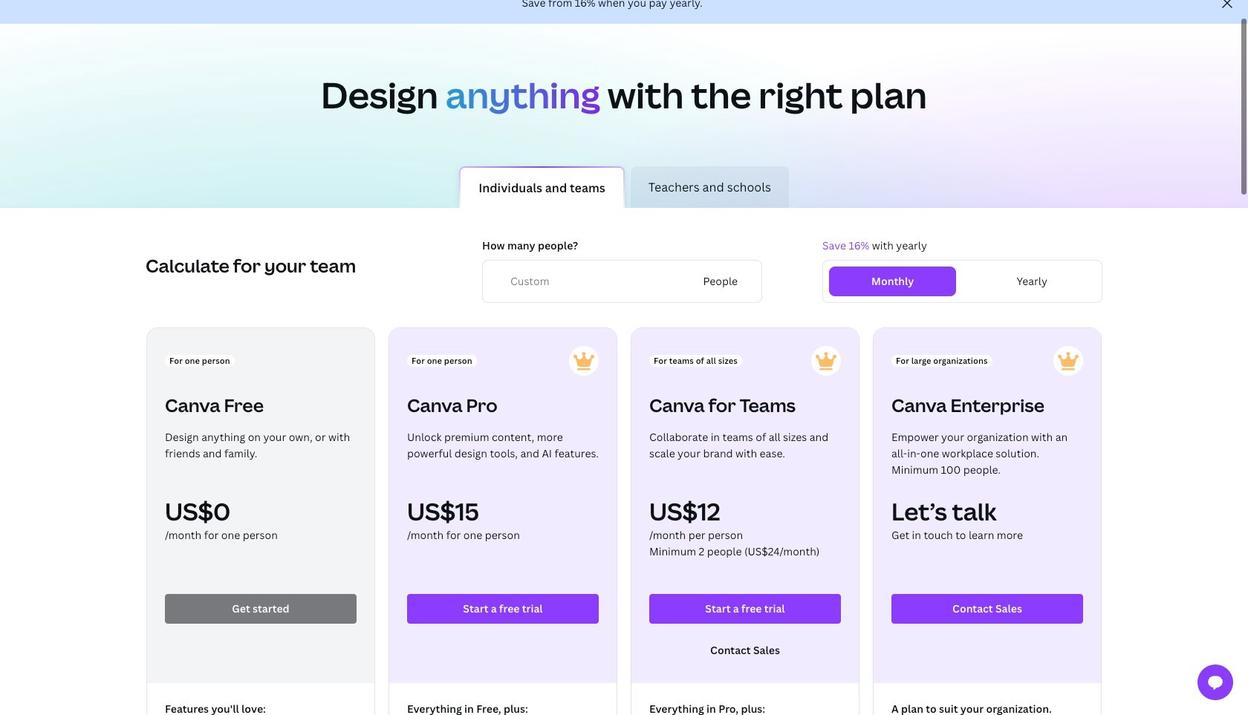 Task type: locate. For each thing, give the bounding box(es) containing it.
option group
[[823, 260, 1103, 303]]

tab panel
[[0, 226, 1249, 716]]



Task type: vqa. For each thing, say whether or not it's contained in the screenshot.
the custom text field
yes



Task type: describe. For each thing, give the bounding box(es) containing it.
Custom text field
[[511, 274, 688, 290]]

open chat image
[[1207, 674, 1225, 692]]



